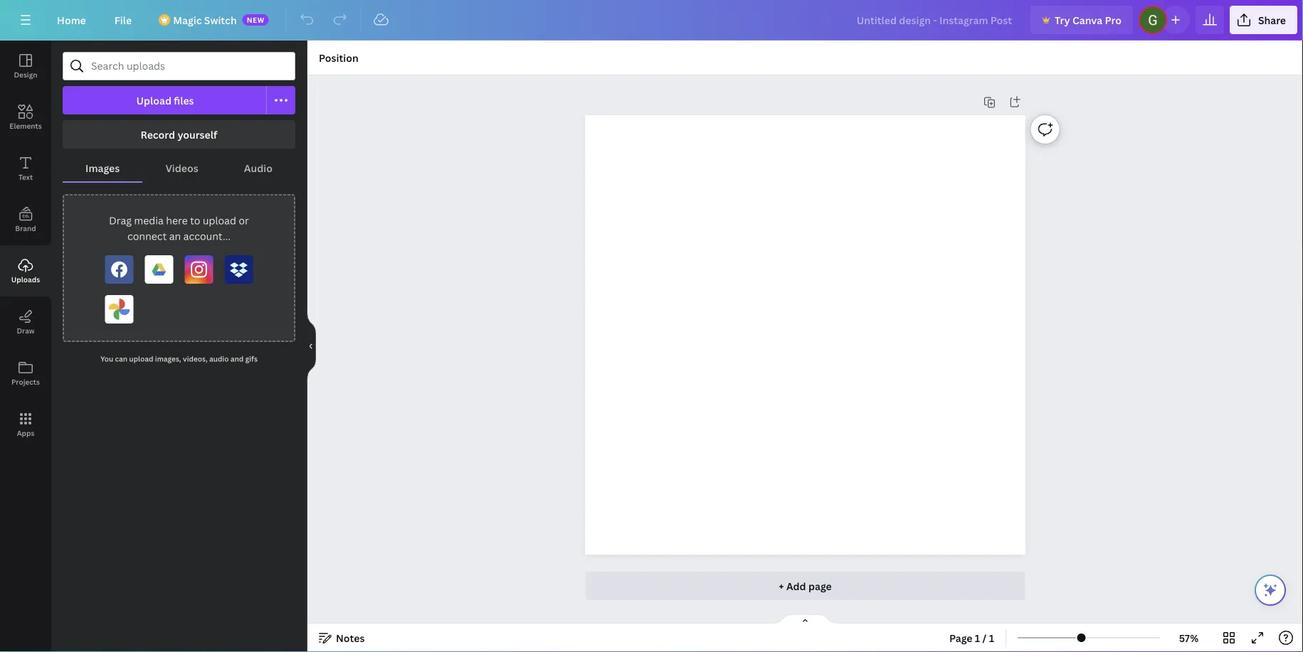 Task type: locate. For each thing, give the bounding box(es) containing it.
+ add page button
[[586, 572, 1025, 601]]

57%
[[1179, 632, 1199, 645]]

brand
[[15, 224, 36, 233]]

elements
[[9, 121, 42, 131]]

file
[[114, 13, 132, 27]]

upload right can
[[129, 355, 153, 364]]

images button
[[63, 154, 143, 182]]

page 1 / 1
[[950, 632, 995, 645]]

try
[[1055, 13, 1070, 27]]

1 horizontal spatial upload
[[203, 214, 236, 227]]

Design title text field
[[845, 6, 1025, 34]]

hide image
[[307, 313, 316, 381]]

1 left /
[[975, 632, 980, 645]]

projects button
[[0, 348, 51, 399]]

share
[[1258, 13, 1286, 27]]

1 1 from the left
[[975, 632, 980, 645]]

2 1 from the left
[[989, 632, 995, 645]]

projects
[[11, 377, 40, 387]]

draw
[[17, 326, 35, 336]]

gifs
[[245, 355, 258, 364]]

1 right /
[[989, 632, 995, 645]]

brand button
[[0, 194, 51, 246]]

apps button
[[0, 399, 51, 451]]

0 horizontal spatial 1
[[975, 632, 980, 645]]

try canva pro button
[[1031, 6, 1133, 34]]

Search uploads search field
[[91, 53, 286, 80]]

notes button
[[313, 627, 370, 650]]

upload
[[203, 214, 236, 227], [129, 355, 153, 364]]

media
[[134, 214, 164, 227]]

uploads button
[[0, 246, 51, 297]]

main menu bar
[[0, 0, 1303, 41]]

files
[[174, 94, 194, 107]]

draw button
[[0, 297, 51, 348]]

here
[[166, 214, 188, 227]]

pro
[[1105, 13, 1122, 27]]

videos
[[165, 161, 198, 175]]

add
[[787, 580, 806, 593]]

apps
[[17, 429, 34, 438]]

text
[[18, 172, 33, 182]]

switch
[[204, 13, 237, 27]]

home link
[[46, 6, 97, 34]]

+
[[779, 580, 784, 593]]

magic switch
[[173, 13, 237, 27]]

connect
[[127, 230, 167, 243]]

upload up account...
[[203, 214, 236, 227]]

audio
[[244, 161, 273, 175]]

try canva pro
[[1055, 13, 1122, 27]]

an
[[169, 230, 181, 243]]

record yourself
[[141, 128, 217, 141]]

new
[[247, 15, 265, 25]]

1 horizontal spatial 1
[[989, 632, 995, 645]]

canva assistant image
[[1262, 582, 1279, 599]]

1
[[975, 632, 980, 645], [989, 632, 995, 645]]

0 vertical spatial upload
[[203, 214, 236, 227]]

0 horizontal spatial upload
[[129, 355, 153, 364]]



Task type: describe. For each thing, give the bounding box(es) containing it.
you can upload images, videos, audio and gifs
[[100, 355, 258, 364]]

yourself
[[178, 128, 217, 141]]

images
[[85, 161, 120, 175]]

upload
[[136, 94, 171, 107]]

show pages image
[[771, 614, 840, 626]]

position
[[319, 51, 359, 64]]

canva
[[1073, 13, 1103, 27]]

audio button
[[221, 154, 295, 182]]

you
[[100, 355, 113, 364]]

share button
[[1230, 6, 1298, 34]]

text button
[[0, 143, 51, 194]]

uploads
[[11, 275, 40, 284]]

drag media here to upload or connect an account...
[[109, 214, 249, 243]]

images,
[[155, 355, 181, 364]]

upload files button
[[63, 86, 267, 115]]

design button
[[0, 41, 51, 92]]

upload inside drag media here to upload or connect an account...
[[203, 214, 236, 227]]

to
[[190, 214, 200, 227]]

record
[[141, 128, 175, 141]]

elements button
[[0, 92, 51, 143]]

can
[[115, 355, 127, 364]]

+ add page
[[779, 580, 832, 593]]

side panel tab list
[[0, 41, 51, 451]]

upload files
[[136, 94, 194, 107]]

drag
[[109, 214, 132, 227]]

magic
[[173, 13, 202, 27]]

notes
[[336, 632, 365, 645]]

position button
[[313, 46, 364, 69]]

account...
[[183, 230, 231, 243]]

design
[[14, 70, 37, 79]]

record yourself button
[[63, 120, 295, 149]]

57% button
[[1166, 627, 1212, 650]]

or
[[239, 214, 249, 227]]

1 vertical spatial upload
[[129, 355, 153, 364]]

file button
[[103, 6, 143, 34]]

videos,
[[183, 355, 208, 364]]

home
[[57, 13, 86, 27]]

page
[[950, 632, 973, 645]]

videos button
[[143, 154, 221, 182]]

/
[[983, 632, 987, 645]]

and
[[231, 355, 244, 364]]

audio
[[209, 355, 229, 364]]

page
[[809, 580, 832, 593]]



Task type: vqa. For each thing, say whether or not it's contained in the screenshot.
Cloud image
no



